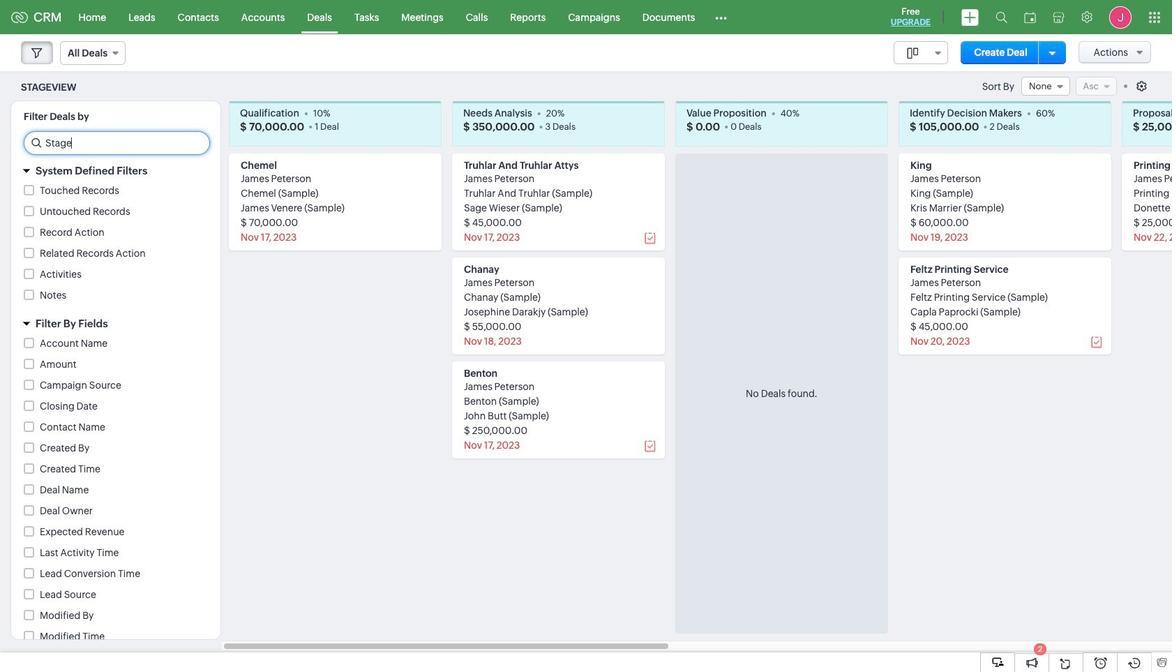 Task type: locate. For each thing, give the bounding box(es) containing it.
calendar image
[[1025, 12, 1037, 23]]

search element
[[988, 0, 1016, 34]]

None field
[[60, 41, 126, 65], [894, 41, 948, 64], [1022, 77, 1071, 96], [60, 41, 126, 65], [1022, 77, 1071, 96]]

profile image
[[1110, 6, 1132, 28]]

create menu image
[[962, 9, 979, 25]]

size image
[[907, 47, 918, 59]]

profile element
[[1101, 0, 1141, 34]]



Task type: vqa. For each thing, say whether or not it's contained in the screenshot.
Search text box
yes



Task type: describe. For each thing, give the bounding box(es) containing it.
Other Modules field
[[707, 6, 737, 28]]

logo image
[[11, 12, 28, 23]]

create menu element
[[953, 0, 988, 34]]

search image
[[996, 11, 1008, 23]]

Search text field
[[24, 132, 209, 154]]

none field size
[[894, 41, 948, 64]]



